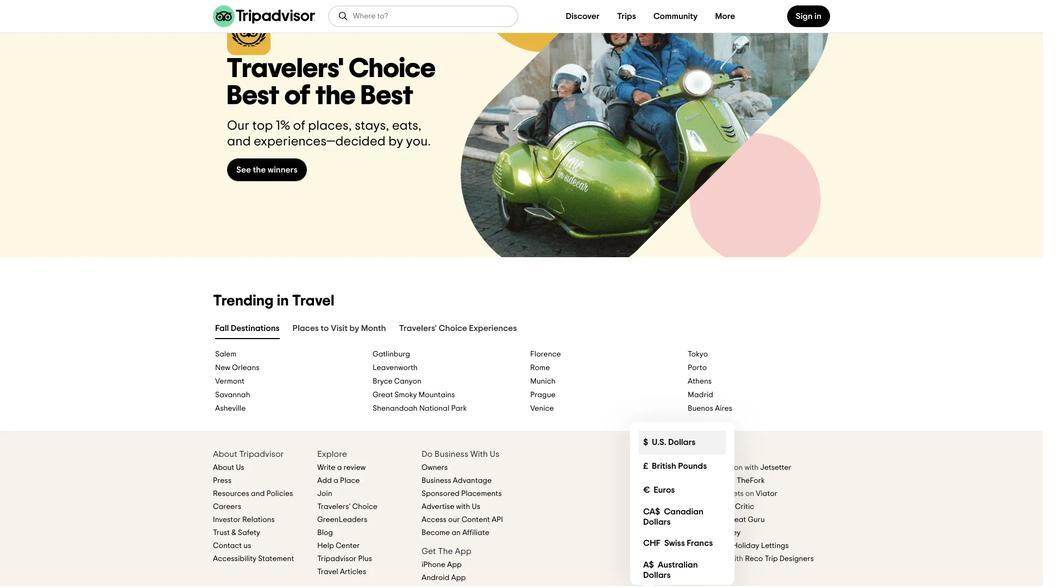 Task type: vqa. For each thing, say whether or not it's contained in the screenshot.
'Nearby' to the left
no



Task type: describe. For each thing, give the bounding box(es) containing it.
plan
[[630, 556, 646, 563]]

trip
[[765, 556, 778, 563]]

us for about
[[236, 465, 244, 472]]

leavenworth link
[[373, 364, 513, 373]]

dollars for $  u.s. dollars
[[668, 439, 696, 447]]

asheville
[[215, 405, 246, 413]]

next
[[699, 556, 714, 563]]

great
[[373, 392, 393, 399]]

help center link
[[317, 543, 360, 550]]

tokyo
[[688, 351, 708, 359]]

investor relations link
[[213, 517, 275, 524]]

2 vertical spatial app
[[451, 575, 466, 582]]

tripadvisor inside about tripadvisor about us press resources and policies careers investor relations trust & safety contact us accessibility statement
[[239, 450, 284, 459]]

viator link
[[756, 491, 778, 498]]

tripadvisor inside tripadvisor sites discover your dream destination with jetsetter book the best restaurants with thefork book tours and attraction tickets on viator read cruise reviews on cruise critic get airline seating charts on seat guru find vacation rentals on flipkey search for holiday rentals on holiday lettings plan and book your next trip with reco trip designers
[[630, 450, 675, 459]]

our
[[227, 120, 250, 133]]

become an affiliate link
[[422, 530, 489, 537]]

1 vertical spatial business
[[422, 478, 451, 485]]

discover inside tripadvisor sites discover your dream destination with jetsetter book the best restaurants with thefork book tours and attraction tickets on viator read cruise reviews on cruise critic get airline seating charts on seat guru find vacation rentals on flipkey search for holiday rentals on holiday lettings plan and book your next trip with reco trip designers
[[630, 465, 660, 472]]

to
[[321, 324, 329, 333]]

smoky
[[395, 392, 417, 399]]

travelers' choice experiences button
[[397, 322, 519, 340]]

$  u.s.
[[643, 439, 666, 447]]

dollars for ca$  canadian dollars
[[643, 518, 671, 527]]

contact us link
[[213, 543, 251, 550]]

porto
[[688, 365, 707, 372]]

gatlinburg
[[373, 351, 410, 359]]

you.
[[406, 135, 431, 148]]

buenos aires
[[688, 405, 732, 413]]

with right trip
[[730, 556, 744, 563]]

Search search field
[[353, 11, 509, 21]]

with up "thefork"
[[745, 465, 759, 472]]

on down "thefork"
[[745, 491, 754, 498]]

read
[[630, 504, 649, 511]]

£  british pounds
[[643, 463, 707, 471]]

1 vertical spatial rentals
[[696, 543, 720, 550]]

seat guru link
[[730, 517, 765, 524]]

search image
[[338, 11, 349, 22]]

statement
[[258, 556, 294, 563]]

canyon
[[394, 378, 422, 386]]

on down cruise
[[720, 517, 729, 524]]

iphone app link
[[422, 562, 462, 569]]

holiday lettings link
[[732, 543, 789, 550]]

0 vertical spatial app
[[455, 548, 472, 556]]

on down flipkey link
[[722, 543, 730, 550]]

careers
[[213, 504, 241, 511]]

resources and policies link
[[213, 491, 293, 498]]

tickets
[[721, 491, 744, 498]]

in for sign
[[815, 12, 822, 21]]

holiday
[[732, 543, 760, 550]]

eats,
[[392, 120, 422, 133]]

1%
[[276, 120, 290, 133]]

by inside the places to visit by month button
[[350, 324, 359, 333]]

places to visit by month
[[293, 324, 386, 333]]

do
[[422, 450, 433, 459]]

with
[[470, 450, 488, 459]]

dollars for a$  australian dollars
[[643, 572, 671, 580]]

travel articles link
[[317, 569, 366, 576]]

1 vertical spatial a
[[334, 478, 338, 485]]

write
[[317, 465, 336, 472]]

on down charts
[[705, 530, 714, 537]]

access
[[422, 517, 447, 524]]

press link
[[213, 478, 232, 485]]

seating
[[668, 517, 694, 524]]

national
[[419, 405, 450, 413]]

travelers' for experiences
[[399, 324, 437, 333]]

places,
[[308, 120, 352, 133]]

book
[[663, 556, 681, 563]]

investor
[[213, 517, 241, 524]]

android app link
[[422, 575, 466, 582]]

aires
[[715, 405, 732, 413]]

for
[[657, 543, 667, 550]]

guru
[[748, 517, 765, 524]]

seat
[[730, 517, 746, 524]]

month
[[361, 324, 386, 333]]

safety
[[238, 530, 260, 537]]

bryce canyon link
[[373, 378, 513, 387]]

get inside get the app iphone app android app
[[422, 548, 436, 556]]

and inside the our top 1% of places, stays, eats, and experiences—decided by you.
[[227, 135, 251, 148]]

sponsored
[[422, 491, 460, 498]]

top
[[252, 120, 273, 133]]

0 vertical spatial travel
[[292, 294, 334, 309]]

viator
[[756, 491, 778, 498]]

winners
[[268, 166, 298, 174]]

see
[[236, 166, 251, 174]]

1 best from the left
[[227, 83, 279, 110]]

fall destinations
[[215, 324, 280, 333]]

choice for travelers' choice experiences
[[439, 324, 467, 333]]

new orleans link
[[215, 364, 355, 373]]

and down the for
[[647, 556, 661, 563]]

salem
[[215, 351, 237, 359]]

travelers' choice best of the best
[[227, 55, 436, 110]]

savannah link
[[215, 391, 355, 400]]

about us link
[[213, 465, 244, 472]]

flipkey
[[716, 530, 741, 537]]

travelers' for best
[[227, 55, 344, 83]]

discover button
[[557, 5, 608, 27]]

munich
[[530, 378, 556, 386]]

join link
[[317, 491, 334, 498]]

new orleans
[[215, 365, 260, 372]]

choice for travelers' choice best of the best
[[349, 55, 436, 83]]

rome link
[[530, 364, 671, 373]]

trip
[[716, 556, 728, 563]]

accessibility statement link
[[213, 556, 294, 563]]

careers link
[[213, 504, 241, 511]]

travelers' inside explore write a review add a place join travelers' choice greenleaders blog help center tripadvisor plus travel articles
[[317, 504, 351, 511]]



Task type: locate. For each thing, give the bounding box(es) containing it.
cruise critic link
[[711, 504, 754, 511]]

choice inside travelers' choice experiences button
[[439, 324, 467, 333]]

reco trip designers link
[[745, 556, 814, 563]]

orleans
[[232, 365, 260, 372]]

api
[[492, 517, 503, 524]]

1 horizontal spatial in
[[815, 12, 822, 21]]

pounds
[[678, 463, 707, 471]]

app down iphone app link
[[451, 575, 466, 582]]

a$  australian
[[643, 561, 698, 570]]

leavenworth
[[373, 365, 418, 372]]

1 vertical spatial your
[[682, 556, 698, 563]]

restaurants
[[679, 478, 719, 485]]

app down the
[[447, 562, 462, 569]]

iphone
[[422, 562, 446, 569]]

sites
[[677, 450, 696, 459]]

a right add
[[334, 478, 338, 485]]

travelers' inside button
[[399, 324, 437, 333]]

choice inside explore write a review add a place join travelers' choice greenleaders blog help center tripadvisor plus travel articles
[[352, 504, 378, 511]]

choice inside travelers' choice best of the best
[[349, 55, 436, 83]]

the up €  euros
[[649, 478, 661, 485]]

in for trending
[[277, 294, 289, 309]]

prague
[[530, 392, 556, 399]]

1 vertical spatial get
[[422, 548, 436, 556]]

of inside the our top 1% of places, stays, eats, and experiences—decided by you.
[[293, 120, 305, 133]]

with up access our content api link
[[456, 504, 470, 511]]

tab list containing fall destinations
[[200, 319, 843, 342]]

and down best
[[669, 491, 683, 498]]

1 horizontal spatial the
[[316, 83, 356, 110]]

2 horizontal spatial us
[[490, 450, 500, 459]]

1 vertical spatial about
[[213, 465, 234, 472]]

the inside travelers' choice best of the best
[[316, 83, 356, 110]]

a up add a place 'link'
[[337, 465, 342, 472]]

places to visit by month button
[[290, 322, 388, 340]]

best
[[662, 478, 678, 485]]

0 horizontal spatial get
[[422, 548, 436, 556]]

0 vertical spatial by
[[389, 135, 403, 148]]

1 horizontal spatial discover
[[630, 465, 660, 472]]

more button
[[707, 5, 744, 27]]

of for places,
[[293, 120, 305, 133]]

your up best
[[662, 465, 678, 472]]

0 horizontal spatial tripadvisor
[[239, 450, 284, 459]]

rentals up the francs
[[680, 530, 704, 537]]

florence link
[[530, 350, 671, 360]]

discover up €  euros
[[630, 465, 660, 472]]

explore write a review add a place join travelers' choice greenleaders blog help center tripadvisor plus travel articles
[[317, 450, 378, 576]]

0 horizontal spatial best
[[227, 83, 279, 110]]

0 horizontal spatial in
[[277, 294, 289, 309]]

tripadvisor
[[239, 450, 284, 459], [630, 450, 675, 459], [317, 556, 357, 563]]

by inside the our top 1% of places, stays, eats, and experiences—decided by you.
[[389, 135, 403, 148]]

1 vertical spatial discover
[[630, 465, 660, 472]]

sign in
[[796, 12, 822, 21]]

and left policies
[[251, 491, 265, 498]]

sign in link
[[787, 5, 830, 27]]

tripadvisor down $  u.s.
[[630, 450, 675, 459]]

trust & safety link
[[213, 530, 260, 537]]

rentals up next
[[696, 543, 720, 550]]

tripadvisor up about us link
[[239, 450, 284, 459]]

press
[[213, 478, 232, 485]]

travel inside explore write a review add a place join travelers' choice greenleaders blog help center tripadvisor plus travel articles
[[317, 569, 338, 576]]

0 vertical spatial business
[[435, 450, 469, 459]]

thefork link
[[737, 478, 765, 485]]

2 vertical spatial choice
[[352, 504, 378, 511]]

become
[[422, 530, 450, 537]]

placements
[[461, 491, 502, 498]]

1 vertical spatial the
[[253, 166, 266, 174]]

us right with
[[490, 450, 500, 459]]

find
[[630, 530, 645, 537]]

thefork
[[737, 478, 765, 485]]

2 best from the left
[[361, 83, 413, 110]]

greenleaders link
[[317, 517, 368, 524]]

munich link
[[530, 378, 671, 387]]

2 about from the top
[[213, 465, 234, 472]]

about tripadvisor about us press resources and policies careers investor relations trust & safety contact us accessibility statement
[[213, 450, 294, 563]]

discover left trips button
[[566, 12, 600, 21]]

1 vertical spatial app
[[447, 562, 462, 569]]

tours
[[649, 491, 667, 498]]

app right the
[[455, 548, 472, 556]]

trust
[[213, 530, 230, 537]]

1 vertical spatial choice
[[439, 324, 467, 333]]

1 vertical spatial dollars
[[643, 518, 671, 527]]

0 vertical spatial in
[[815, 12, 822, 21]]

write a review link
[[317, 465, 366, 472]]

0 vertical spatial travelers'
[[227, 55, 344, 83]]

airline
[[645, 517, 666, 524]]

shenandoah national park
[[373, 405, 467, 413]]

owners
[[422, 465, 448, 472]]

2 vertical spatial us
[[472, 504, 480, 511]]

travel down tripadvisor plus link at the bottom of page
[[317, 569, 338, 576]]

join
[[317, 491, 332, 498]]

travelers'
[[227, 55, 344, 83], [399, 324, 437, 333], [317, 504, 351, 511]]

madrid
[[688, 392, 713, 399]]

get inside tripadvisor sites discover your dream destination with jetsetter book the best restaurants with thefork book tours and attraction tickets on viator read cruise reviews on cruise critic get airline seating charts on seat guru find vacation rentals on flipkey search for holiday rentals on holiday lettings plan and book your next trip with reco trip designers
[[630, 517, 643, 524]]

0 vertical spatial us
[[490, 450, 500, 459]]

shenandoah national park link
[[373, 405, 513, 414]]

book up read
[[630, 491, 648, 498]]

buenos aires link
[[688, 405, 828, 414]]

dollars inside ca$  canadian dollars
[[643, 518, 671, 527]]

tripadvisor down help center link
[[317, 556, 357, 563]]

gatlinburg link
[[373, 350, 513, 360]]

get up find at the bottom of page
[[630, 517, 643, 524]]

1 horizontal spatial us
[[472, 504, 480, 511]]

tripadvisor sites discover your dream destination with jetsetter book the best restaurants with thefork book tours and attraction tickets on viator read cruise reviews on cruise critic get airline seating charts on seat guru find vacation rentals on flipkey search for holiday rentals on holiday lettings plan and book your next trip with reco trip designers
[[630, 450, 814, 563]]

greenleaders
[[317, 517, 368, 524]]

get the app iphone app android app
[[422, 548, 472, 582]]

list box containing $  u.s. dollars
[[630, 423, 735, 586]]

tripadvisor plus link
[[317, 556, 372, 563]]

by right visit
[[350, 324, 359, 333]]

0 vertical spatial rentals
[[680, 530, 704, 537]]

dollars
[[668, 439, 696, 447], [643, 518, 671, 527], [643, 572, 671, 580]]

asheville link
[[215, 405, 355, 414]]

add a place link
[[317, 478, 360, 485]]

stays,
[[355, 120, 389, 133]]

1 horizontal spatial get
[[630, 517, 643, 524]]

with inside do business with us owners business advantage sponsored placements advertise with us access our content api become an affiliate
[[456, 504, 470, 511]]

about up about us link
[[213, 450, 237, 459]]

advertise
[[422, 504, 455, 511]]

dollars up vacation
[[643, 518, 671, 527]]

in up destinations
[[277, 294, 289, 309]]

reco
[[745, 556, 763, 563]]

experiences—decided
[[254, 135, 386, 148]]

critic
[[735, 504, 754, 511]]

best up stays,
[[361, 83, 413, 110]]

1 vertical spatial by
[[350, 324, 359, 333]]

business
[[435, 450, 469, 459], [422, 478, 451, 485]]

0 vertical spatial book
[[630, 478, 648, 485]]

of inside travelers' choice best of the best
[[285, 83, 310, 110]]

us for with
[[490, 450, 500, 459]]

vermont
[[215, 378, 244, 386]]

1 vertical spatial book
[[630, 491, 648, 498]]

a$  australian dollars
[[643, 561, 698, 580]]

policies
[[266, 491, 293, 498]]

a
[[337, 465, 342, 472], [334, 478, 338, 485]]

in right sign
[[815, 12, 822, 21]]

0 vertical spatial the
[[316, 83, 356, 110]]

1 horizontal spatial by
[[389, 135, 403, 148]]

on up charts
[[701, 504, 710, 511]]

dollars up sites
[[668, 439, 696, 447]]

us up resources
[[236, 465, 244, 472]]

ca$  canadian
[[643, 508, 704, 517]]

0 vertical spatial about
[[213, 450, 237, 459]]

of up 1%
[[285, 83, 310, 110]]

1 horizontal spatial tripadvisor
[[317, 556, 357, 563]]

0 horizontal spatial discover
[[566, 12, 600, 21]]

$  u.s. dollars
[[643, 439, 696, 447]]

1 vertical spatial travelers'
[[399, 324, 437, 333]]

the right see
[[253, 166, 266, 174]]

travel
[[292, 294, 334, 309], [317, 569, 338, 576]]

about up press link
[[213, 465, 234, 472]]

discover inside button
[[566, 12, 600, 21]]

your down holiday
[[682, 556, 698, 563]]

get up iphone
[[422, 548, 436, 556]]

2 vertical spatial travelers'
[[317, 504, 351, 511]]

blog link
[[317, 530, 333, 537]]

chf  swiss
[[643, 540, 685, 548]]

us up the content
[[472, 504, 480, 511]]

and down the our
[[227, 135, 251, 148]]

1 book from the top
[[630, 478, 648, 485]]

business up "owners" link in the bottom left of the page
[[435, 450, 469, 459]]

business advantage link
[[422, 478, 492, 485]]

1 horizontal spatial best
[[361, 83, 413, 110]]

accessibility
[[213, 556, 256, 563]]

0 vertical spatial dollars
[[668, 439, 696, 447]]

the inside 'link'
[[253, 166, 266, 174]]

and inside about tripadvisor about us press resources and policies careers investor relations trust & safety contact us accessibility statement
[[251, 491, 265, 498]]

explore
[[317, 450, 347, 459]]

0 vertical spatial a
[[337, 465, 342, 472]]

tripadvisor image
[[213, 5, 315, 27]]

1 vertical spatial us
[[236, 465, 244, 472]]

book up €  euros
[[630, 478, 648, 485]]

relations
[[242, 517, 275, 524]]

0 vertical spatial get
[[630, 517, 643, 524]]

list box
[[630, 423, 735, 586]]

of for the
[[285, 83, 310, 110]]

sponsored placements link
[[422, 491, 502, 498]]

0 horizontal spatial by
[[350, 324, 359, 333]]

us inside about tripadvisor about us press resources and policies careers investor relations trust & safety contact us accessibility statement
[[236, 465, 244, 472]]

dollars inside 'a$  australian dollars'
[[643, 572, 671, 580]]

our top 1% of places, stays, eats, and experiences—decided by you.
[[227, 120, 431, 148]]

see the winners link
[[227, 158, 307, 181]]

of right 1%
[[293, 120, 305, 133]]

1 vertical spatial travel
[[317, 569, 338, 576]]

2 book from the top
[[630, 491, 648, 498]]

the up places,
[[316, 83, 356, 110]]

venice link
[[530, 405, 671, 414]]

with up tickets
[[721, 478, 735, 485]]

0 horizontal spatial the
[[253, 166, 266, 174]]

discover
[[566, 12, 600, 21], [630, 465, 660, 472]]

2 horizontal spatial tripadvisor
[[630, 450, 675, 459]]

0 vertical spatial choice
[[349, 55, 436, 83]]

1 about from the top
[[213, 450, 237, 459]]

salem link
[[215, 350, 355, 360]]

of
[[285, 83, 310, 110], [293, 120, 305, 133]]

0 vertical spatial your
[[662, 465, 678, 472]]

tab list
[[200, 319, 843, 342]]

travel up places
[[292, 294, 334, 309]]

1 vertical spatial of
[[293, 120, 305, 133]]

2 horizontal spatial the
[[649, 478, 661, 485]]

dollars down a$  australian
[[643, 572, 671, 580]]

trending
[[213, 294, 274, 309]]

2 vertical spatial the
[[649, 478, 661, 485]]

0 vertical spatial of
[[285, 83, 310, 110]]

new
[[215, 365, 230, 372]]

0 horizontal spatial us
[[236, 465, 244, 472]]

0 vertical spatial discover
[[566, 12, 600, 21]]

tripadvisor inside explore write a review add a place join travelers' choice greenleaders blog help center tripadvisor plus travel articles
[[317, 556, 357, 563]]

place
[[340, 478, 360, 485]]

0 horizontal spatial your
[[662, 465, 678, 472]]

business down "owners" link in the bottom left of the page
[[422, 478, 451, 485]]

lettings
[[761, 543, 789, 550]]

designers
[[780, 556, 814, 563]]

1 horizontal spatial your
[[682, 556, 698, 563]]

2 vertical spatial dollars
[[643, 572, 671, 580]]

athens
[[688, 378, 712, 386]]

ca$  canadian dollars
[[643, 508, 704, 527]]

trending in travel
[[213, 294, 334, 309]]

1 vertical spatial in
[[277, 294, 289, 309]]

by down "eats,"
[[389, 135, 403, 148]]

travelers' inside travelers' choice best of the best
[[227, 55, 344, 83]]

the inside tripadvisor sites discover your dream destination with jetsetter book the best restaurants with thefork book tours and attraction tickets on viator read cruise reviews on cruise critic get airline seating charts on seat guru find vacation rentals on flipkey search for holiday rentals on holiday lettings plan and book your next trip with reco trip designers
[[649, 478, 661, 485]]

add
[[317, 478, 332, 485]]

None search field
[[329, 7, 517, 26]]

jetsetter
[[760, 465, 792, 472]]

more
[[715, 12, 735, 21]]

best up top
[[227, 83, 279, 110]]



